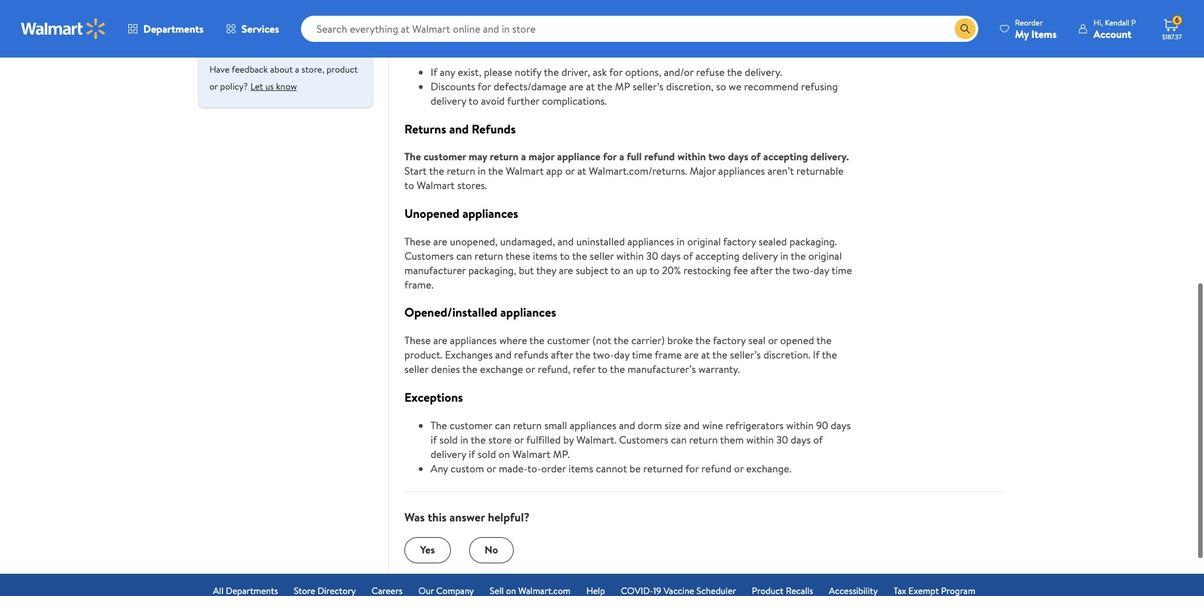 Task type: vqa. For each thing, say whether or not it's contained in the screenshot.
by
yes



Task type: describe. For each thing, give the bounding box(es) containing it.
Walmart Site-Wide search field
[[301, 16, 979, 42]]

fulfilled
[[527, 433, 561, 447]]

for inside the customer may return a major appliance for a full refund within two days of accepting delivery. start the return in the walmart app or at walmart.com/returns. major appliances aren't returnable to walmart stores.
[[603, 150, 617, 164]]

are inside if any exist, please notify the driver, ask for options, and/or refuse the delivery. discounts for defects/damage are at the mp seller's discretion, so we recommend refusing delivery to avoid further complications.
[[570, 79, 584, 94]]

two- inside these are appliances where the customer (not the carrier) broke the factory seal or opened the product. exchanges and refunds after the two-day time frame are at the seller's discretion. if the seller denies the exchange or refund, refer to the manufacturer's warranty.
[[593, 348, 614, 362]]

if inside these are appliances where the customer (not the carrier) broke the factory seal or opened the product. exchanges and refunds after the two-day time frame are at the seller's discretion. if the seller denies the exchange or refund, refer to the manufacturer's warranty.
[[814, 348, 820, 362]]

in inside the customer may return a major appliance for a full refund within two days of accepting delivery. start the return in the walmart app or at walmart.com/returns. major appliances aren't returnable to walmart stores.
[[478, 164, 486, 178]]

20%
[[662, 263, 681, 278]]

hi,
[[1094, 17, 1104, 28]]

for right discounts
[[478, 79, 491, 94]]

day inside these are appliances where the customer (not the carrier) broke the factory seal or opened the product. exchanges and refunds after the two-day time frame are at the seller's discretion. if the seller denies the exchange or refund, refer to the manufacturer's warranty.
[[614, 348, 630, 362]]

exchange
[[480, 362, 523, 377]]

services
[[242, 22, 279, 36]]

a right "accepting"
[[462, 11, 468, 28]]

in up 20% at the right of the page
[[677, 234, 685, 249]]

have
[[210, 63, 230, 76]]

accepting inside the customer may return a major appliance for a full refund within two days of accepting delivery. start the return in the walmart app or at walmart.com/returns. major appliances aren't returnable to walmart stores.
[[764, 150, 809, 164]]

items inside these are unopened, undamaged, and uninstalled appliances in original factory sealed packaging. customers can return these items to the seller within 30 days of accepting delivery in the original manufacturer packaging, but they are subject to an up to 20% restocking fee after the two-day time frame.
[[533, 249, 558, 263]]

to-
[[528, 461, 542, 476]]

start
[[405, 164, 427, 178]]

are right "frame" at the right of the page
[[685, 348, 699, 362]]

refund inside the customer may return a major appliance for a full refund within two days of accepting delivery. start the return in the walmart app or at walmart.com/returns. major appliances aren't returnable to walmart stores.
[[645, 150, 675, 164]]

the for the customer can return small appliances and dorm size and wine refrigerators within 90 days if sold in the store or fulfilled by walmart. customers can return them within 30 days of delivery if sold on walmart mp. any custom or made-to-order items cannot be returned for refund or exchange.
[[431, 418, 447, 433]]

1 horizontal spatial sold
[[478, 447, 496, 461]]

manufacturer's
[[628, 362, 696, 377]]

refer
[[573, 362, 596, 377]]

delivery. inside if any exist, please notify the driver, ask for options, and/or refuse the delivery. discounts for defects/damage are at the mp seller's discretion, so we recommend refusing delivery to avoid further complications.
[[745, 65, 783, 79]]

unopened
[[405, 205, 460, 222]]

$187.37
[[1163, 32, 1183, 41]]

these for these are unopened, undamaged, and uninstalled appliances in original factory sealed packaging. customers can return these items to the seller within 30 days of accepting delivery in the original manufacturer packaging, but they are subject to an up to 20% restocking fee after the two-day time frame.
[[405, 234, 431, 249]]

delivery. inside the customer may return a major appliance for a full refund within two days of accepting delivery. start the return in the walmart app or at walmart.com/returns. major appliances aren't returnable to walmart stores.
[[811, 150, 850, 164]]

1 horizontal spatial original
[[809, 249, 842, 263]]

seller inside these are unopened, undamaged, and uninstalled appliances in original factory sealed packaging. customers can return these items to the seller within 30 days of accepting delivery in the original manufacturer packaging, but they are subject to an up to 20% restocking fee after the two-day time frame.
[[590, 249, 614, 263]]

or down them
[[735, 461, 744, 476]]

factory inside these are unopened, undamaged, and uninstalled appliances in original factory sealed packaging. customers can return these items to the seller within 30 days of accepting delivery in the original manufacturer packaging, but they are subject to an up to 20% restocking fee after the two-day time frame.
[[724, 234, 757, 249]]

wine
[[703, 418, 724, 433]]

cannot
[[596, 461, 628, 476]]

are right they
[[559, 263, 574, 278]]

or right the store
[[515, 433, 524, 447]]

or left refund,
[[526, 362, 536, 377]]

items inside the "the customer can return small appliances and dorm size and wine refrigerators within 90 days if sold in the store or fulfilled by walmart. customers can return them within 30 days of delivery if sold on walmart mp. any custom or made-to-order items cannot be returned for refund or exchange."
[[569, 461, 594, 476]]

exist,
[[458, 65, 482, 79]]

discretion.
[[764, 348, 811, 362]]

walmart.com/returns.
[[589, 164, 688, 178]]

appliances up unopened,
[[463, 205, 519, 222]]

the customer can return small appliances and dorm size and wine refrigerators within 90 days if sold in the store or fulfilled by walmart. customers can return them within 30 days of delivery if sold on walmart mp. any custom or made-to-order items cannot be returned for refund or exchange.
[[431, 418, 851, 476]]

feedback
[[232, 63, 268, 76]]

delivery inside the "the customer can return small appliances and dorm size and wine refrigerators within 90 days if sold in the store or fulfilled by walmart. customers can return them within 30 days of delivery if sold on walmart mp. any custom or made-to-order items cannot be returned for refund or exchange."
[[431, 447, 467, 461]]

refrigerators
[[726, 418, 784, 433]]

so
[[717, 79, 727, 94]]

days inside these are unopened, undamaged, and uninstalled appliances in original factory sealed packaging. customers can return these items to the seller within 30 days of accepting delivery in the original manufacturer packaging, but they are subject to an up to 20% restocking fee after the two-day time frame.
[[661, 249, 681, 263]]

product.
[[405, 348, 443, 362]]

to right the up
[[650, 263, 660, 278]]

delivery
[[561, 11, 605, 28]]

seal
[[749, 333, 766, 348]]

returnable
[[797, 164, 844, 178]]

30 inside the "the customer can return small appliances and dorm size and wine refrigerators within 90 days if sold in the store or fulfilled by walmart. customers can return them within 30 days of delivery if sold on walmart mp. any custom or made-to-order items cannot be returned for refund or exchange."
[[777, 433, 789, 447]]

let us know button
[[251, 76, 297, 97]]

or inside have feedback about a store, product or policy?
[[210, 80, 218, 93]]

accepting inside these are unopened, undamaged, and uninstalled appliances in original factory sealed packaging. customers can return these items to the seller within 30 days of accepting delivery in the original manufacturer packaging, but they are subject to an up to 20% restocking fee after the two-day time frame.
[[696, 249, 740, 263]]

the for the customer may return a major appliance for a full refund within two days of accepting delivery. start the return in the walmart app or at walmart.com/returns. major appliances aren't returnable to walmart stores.
[[405, 150, 421, 164]]

carrier)
[[632, 333, 665, 348]]

unopened,
[[450, 234, 498, 249]]

before
[[405, 40, 436, 54]]

warranty.
[[699, 362, 741, 377]]

two
[[709, 150, 726, 164]]

seller inside these are appliances where the customer (not the carrier) broke the factory seal or opened the product. exchanges and refunds after the two-day time frame are at the seller's discretion. if the seller denies the exchange or refund, refer to the manufacturer's warranty.
[[405, 362, 429, 377]]

defects/damage inside if any exist, please notify the driver, ask for options, and/or refuse the delivery. discounts for defects/damage are at the mp seller's discretion, so we recommend refusing delivery to avoid further complications.
[[494, 79, 567, 94]]

seller's inside these are appliances where the customer (not the carrier) broke the factory seal or opened the product. exchanges and refunds after the two-day time frame are at the seller's discretion. if the seller denies the exchange or refund, refer to the manufacturer's warranty.
[[731, 348, 762, 362]]

arrives.
[[756, 40, 788, 54]]

return left 'small'
[[514, 418, 542, 433]]

avoid
[[481, 94, 505, 108]]

exceptions
[[405, 389, 463, 406]]

(not
[[593, 333, 612, 348]]

6 $187.37
[[1163, 15, 1183, 41]]

walmart up 'unopened' at the left top of page
[[417, 178, 455, 193]]

and inside these are unopened, undamaged, and uninstalled appliances in original factory sealed packaging. customers can return these items to the seller within 30 days of accepting delivery in the original manufacturer packaging, but they are subject to an up to 20% restocking fee after the two-day time frame.
[[558, 234, 574, 249]]

walmart inside the "the customer can return small appliances and dorm size and wine refrigerators within 90 days if sold in the store or fulfilled by walmart. customers can return them within 30 days of delivery if sold on walmart mp. any custom or made-to-order items cannot be returned for refund or exchange."
[[513, 447, 551, 461]]

for right ask
[[610, 65, 623, 79]]

and right size
[[684, 418, 700, 433]]

refund inside the "the customer can return small appliances and dorm size and wine refrigerators within 90 days if sold in the store or fulfilled by walmart. customers can return them within 30 days of delivery if sold on walmart mp. any custom or made-to-order items cannot be returned for refund or exchange."
[[702, 461, 732, 476]]

discretion,
[[667, 79, 714, 94]]

appliances inside these are unopened, undamaged, and uninstalled appliances in original factory sealed packaging. customers can return these items to the seller within 30 days of accepting delivery in the original manufacturer packaging, but they are subject to an up to 20% restocking fee after the two-day time frame.
[[628, 234, 675, 249]]

full
[[627, 150, 642, 164]]

and left dorm
[[619, 418, 636, 433]]

your
[[561, 40, 581, 54]]

Search search field
[[301, 16, 979, 42]]

1 horizontal spatial defects/damage
[[645, 40, 718, 54]]

complications.
[[542, 94, 607, 108]]

p
[[1132, 17, 1137, 28]]

custom
[[451, 461, 484, 476]]

and right returns
[[449, 120, 469, 137]]

unopened appliances
[[405, 205, 519, 222]]

return inside these are unopened, undamaged, and uninstalled appliances in original factory sealed packaging. customers can return these items to the seller within 30 days of accepting delivery in the original manufacturer packaging, but they are subject to an up to 20% restocking fee after the two-day time frame.
[[475, 249, 503, 263]]

let us know link
[[251, 76, 297, 97]]

where
[[500, 333, 528, 348]]

to inside the customer may return a major appliance for a full refund within two days of accepting delivery. start the return in the walmart app or at walmart.com/returns. major appliances aren't returnable to walmart stores.
[[405, 178, 415, 193]]

made-
[[499, 461, 528, 476]]

inspect
[[526, 40, 558, 54]]

seller's inside if any exist, please notify the driver, ask for options, and/or refuse the delivery. discounts for defects/damage are at the mp seller's discretion, so we recommend refusing delivery to avoid further complications.
[[633, 79, 664, 94]]

at inside the customer may return a major appliance for a full refund within two days of accepting delivery. start the return in the walmart app or at walmart.com/returns. major appliances aren't returnable to walmart stores.
[[578, 164, 587, 178]]

uninstalled
[[577, 234, 625, 249]]

appliances inside these are appliances where the customer (not the carrier) broke the factory seal or opened the product. exchanges and refunds after the two-day time frame are at the seller's discretion. if the seller denies the exchange or refund, refer to the manufacturer's warranty.
[[450, 333, 497, 348]]

in inside the "the customer can return small appliances and dorm size and wine refrigerators within 90 days if sold in the store or fulfilled by walmart. customers can return them within 30 days of delivery if sold on walmart mp. any custom or made-to-order items cannot be returned for refund or exchange."
[[461, 433, 469, 447]]

it
[[747, 40, 753, 54]]

of inside these are unopened, undamaged, and uninstalled appliances in original factory sealed packaging. customers can return these items to the seller within 30 days of accepting delivery in the original manufacturer packaging, but they are subject to an up to 20% restocking fee after the two-day time frame.
[[684, 249, 693, 263]]

1 horizontal spatial if
[[469, 447, 475, 461]]

time inside these are appliances where the customer (not the carrier) broke the factory seal or opened the product. exchanges and refunds after the two-day time frame are at the seller's discretion. if the seller denies the exchange or refund, refer to the manufacturer's warranty.
[[632, 348, 653, 362]]

if any exist, please notify the driver, ask for options, and/or refuse the delivery. discounts for defects/damage are at the mp seller's discretion, so we recommend refusing delivery to avoid further complications.
[[431, 65, 839, 108]]

hi, kendall p account
[[1094, 17, 1137, 41]]

let us know
[[251, 80, 297, 93]]

are up denies
[[433, 333, 448, 348]]

these are unopened, undamaged, and uninstalled appliances in original factory sealed packaging. customers can return these items to the seller within 30 days of accepting delivery in the original manufacturer packaging, but they are subject to an up to 20% restocking fee after the two-day time frame.
[[405, 234, 853, 292]]

can inside these are unopened, undamaged, and uninstalled appliances in original factory sealed packaging. customers can return these items to the seller within 30 days of accepting delivery in the original manufacturer packaging, but they are subject to an up to 20% restocking fee after the two-day time frame.
[[457, 249, 472, 263]]

0 vertical spatial major
[[471, 11, 502, 28]]

when
[[720, 40, 744, 54]]

policy?
[[220, 80, 248, 93]]

frame
[[655, 348, 682, 362]]

these for these are appliances where the customer (not the carrier) broke the factory seal or opened the product. exchanges and refunds after the two-day time frame are at the seller's discretion. if the seller denies the exchange or refund, refer to the manufacturer's warranty.
[[405, 333, 431, 348]]

on
[[499, 447, 510, 461]]

time inside these are unopened, undamaged, and uninstalled appliances in original factory sealed packaging. customers can return these items to the seller within 30 days of accepting delivery in the original manufacturer packaging, but they are subject to an up to 20% restocking fee after the two-day time frame.
[[832, 263, 853, 278]]

yes
[[420, 543, 435, 558]]

options,
[[626, 65, 662, 79]]

customers inside these are unopened, undamaged, and uninstalled appliances in original factory sealed packaging. customers can return these items to the seller within 30 days of accepting delivery in the original manufacturer packaging, but they are subject to an up to 20% restocking fee after the two-day time frame.
[[405, 249, 454, 263]]

0 horizontal spatial original
[[688, 234, 721, 249]]

delivery,
[[485, 40, 523, 54]]

two- inside these are unopened, undamaged, and uninstalled appliances in original factory sealed packaging. customers can return these items to the seller within 30 days of accepting delivery in the original manufacturer packaging, but they are subject to an up to 20% restocking fee after the two-day time frame.
[[793, 263, 814, 278]]

but
[[519, 263, 534, 278]]

exchange.
[[747, 461, 792, 476]]

appliances up where
[[501, 304, 557, 321]]

an
[[623, 263, 634, 278]]

was
[[405, 509, 425, 526]]

my
[[1016, 27, 1030, 41]]

departments
[[143, 22, 204, 36]]

for up options,
[[629, 40, 642, 54]]

or right 'seal'
[[769, 333, 778, 348]]



Task type: locate. For each thing, give the bounding box(es) containing it.
within inside the customer may return a major appliance for a full refund within two days of accepting delivery. start the return in the walmart app or at walmart.com/returns. major appliances aren't returnable to walmart stores.
[[678, 150, 706, 164]]

2 horizontal spatial of
[[814, 433, 824, 447]]

the inside the customer may return a major appliance for a full refund within two days of accepting delivery. start the return in the walmart app or at walmart.com/returns. major appliances aren't returnable to walmart stores.
[[405, 150, 421, 164]]

0 vertical spatial the
[[405, 150, 421, 164]]

at right app
[[578, 164, 587, 178]]

0 vertical spatial delivery
[[431, 94, 467, 108]]

seller's
[[633, 79, 664, 94], [731, 348, 762, 362]]

customer inside the "the customer can return small appliances and dorm size and wine refrigerators within 90 days if sold in the store or fulfilled by walmart. customers can return them within 30 days of delivery if sold on walmart mp. any custom or made-to-order items cannot be returned for refund or exchange."
[[450, 418, 493, 433]]

0 vertical spatial time
[[832, 263, 853, 278]]

2 vertical spatial delivery
[[431, 447, 467, 461]]

to up 'unopened' at the left top of page
[[405, 178, 415, 193]]

30 up exchange.
[[777, 433, 789, 447]]

1 vertical spatial at
[[578, 164, 587, 178]]

0 horizontal spatial customers
[[405, 249, 454, 263]]

can up on
[[495, 418, 511, 433]]

to right they
[[560, 249, 570, 263]]

factory inside these are appliances where the customer (not the carrier) broke the factory seal or opened the product. exchanges and refunds after the two-day time frame are at the seller's discretion. if the seller denies the exchange or refund, refer to the manufacturer's warranty.
[[713, 333, 746, 348]]

the inside the "the customer can return small appliances and dorm size and wine refrigerators within 90 days if sold in the store or fulfilled by walmart. customers can return them within 30 days of delivery if sold on walmart mp. any custom or made-to-order items cannot be returned for refund or exchange."
[[431, 418, 447, 433]]

0 horizontal spatial seller's
[[633, 79, 664, 94]]

seller's left discretion.
[[731, 348, 762, 362]]

0 horizontal spatial two-
[[593, 348, 614, 362]]

1 vertical spatial these
[[405, 333, 431, 348]]

1 horizontal spatial seller's
[[731, 348, 762, 362]]

1 these from the top
[[405, 234, 431, 249]]

90
[[817, 418, 829, 433]]

0 vertical spatial customers
[[405, 249, 454, 263]]

walmart
[[506, 164, 544, 178], [417, 178, 455, 193], [513, 447, 551, 461]]

factory up fee
[[724, 234, 757, 249]]

customer inside the customer may return a major appliance for a full refund within two days of accepting delivery. start the return in the walmart app or at walmart.com/returns. major appliances aren't returnable to walmart stores.
[[424, 150, 467, 164]]

or down have
[[210, 80, 218, 93]]

2 vertical spatial at
[[702, 348, 711, 362]]

0 vertical spatial 30
[[647, 249, 659, 263]]

0 horizontal spatial seller
[[405, 362, 429, 377]]

app
[[547, 164, 563, 178]]

refund
[[645, 150, 675, 164], [702, 461, 732, 476]]

1 vertical spatial time
[[632, 348, 653, 362]]

appliance up ask
[[584, 40, 626, 54]]

any
[[431, 461, 448, 476]]

was this answer helpful?
[[405, 509, 530, 526]]

days
[[729, 150, 749, 164], [661, 249, 681, 263], [831, 418, 851, 433], [791, 433, 811, 447]]

time left "frame" at the right of the page
[[632, 348, 653, 362]]

or right app
[[566, 164, 575, 178]]

restocking
[[684, 263, 732, 278]]

after
[[751, 263, 773, 278], [551, 348, 574, 362]]

delivery down any at top left
[[431, 94, 467, 108]]

kendall
[[1106, 17, 1130, 28]]

a inside have feedback about a store, product or policy?
[[295, 63, 300, 76]]

at
[[586, 79, 595, 94], [578, 164, 587, 178], [702, 348, 711, 362]]

accepting a major appliance delivery
[[405, 11, 605, 28]]

these
[[506, 249, 531, 263]]

0 vertical spatial defects/damage
[[645, 40, 718, 54]]

customer up refund,
[[548, 333, 590, 348]]

seller left denies
[[405, 362, 429, 377]]

to
[[469, 94, 479, 108], [405, 178, 415, 193], [560, 249, 570, 263], [611, 263, 621, 278], [650, 263, 660, 278], [598, 362, 608, 377]]

days right the up
[[661, 249, 681, 263]]

day inside these are unopened, undamaged, and uninstalled appliances in original factory sealed packaging. customers can return these items to the seller within 30 days of accepting delivery in the original manufacturer packaging, but they are subject to an up to 20% restocking fee after the two-day time frame.
[[814, 263, 830, 278]]

if inside if any exist, please notify the driver, ask for options, and/or refuse the delivery. discounts for defects/damage are at the mp seller's discretion, so we recommend refusing delivery to avoid further complications.
[[431, 65, 438, 79]]

within right subject
[[617, 249, 644, 263]]

0 vertical spatial of
[[751, 150, 761, 164]]

appliances inside the "the customer can return small appliances and dorm size and wine refrigerators within 90 days if sold in the store or fulfilled by walmart. customers can return them within 30 days of delivery if sold on walmart mp. any custom or made-to-order items cannot be returned for refund or exchange."
[[570, 418, 617, 433]]

accepting
[[438, 40, 482, 54], [764, 150, 809, 164], [696, 249, 740, 263]]

0 horizontal spatial sold
[[440, 433, 458, 447]]

refunds
[[472, 120, 516, 137]]

1 vertical spatial customers
[[619, 433, 669, 447]]

within left "two"
[[678, 150, 706, 164]]

1 vertical spatial if
[[814, 348, 820, 362]]

original right sealed
[[809, 249, 842, 263]]

1 horizontal spatial of
[[751, 150, 761, 164]]

a right about
[[295, 63, 300, 76]]

two- down packaging.
[[793, 263, 814, 278]]

1 horizontal spatial major
[[690, 164, 716, 178]]

1 horizontal spatial day
[[814, 263, 830, 278]]

at left mp
[[586, 79, 595, 94]]

of inside the "the customer can return small appliances and dorm size and wine refrigerators within 90 days if sold in the store or fulfilled by walmart. customers can return them within 30 days of delivery if sold on walmart mp. any custom or made-to-order items cannot be returned for refund or exchange."
[[814, 433, 824, 447]]

0 vertical spatial seller's
[[633, 79, 664, 94]]

to right the refer
[[598, 362, 608, 377]]

walmart image
[[21, 18, 106, 39]]

after inside these are unopened, undamaged, and uninstalled appliances in original factory sealed packaging. customers can return these items to the seller within 30 days of accepting delivery in the original manufacturer packaging, but they are subject to an up to 20% restocking fee after the two-day time frame.
[[751, 263, 773, 278]]

of
[[751, 150, 761, 164], [684, 249, 693, 263], [814, 433, 824, 447]]

days right "two"
[[729, 150, 749, 164]]

manufacturer
[[405, 263, 466, 278]]

seller left the an
[[590, 249, 614, 263]]

before accepting delivery, inspect your appliance for defects/damage when it arrives.
[[405, 40, 788, 54]]

appliance right major
[[557, 150, 601, 164]]

exchanges
[[445, 348, 493, 362]]

in up custom
[[461, 433, 469, 447]]

can
[[457, 249, 472, 263], [495, 418, 511, 433], [671, 433, 687, 447]]

of inside the customer may return a major appliance for a full refund within two days of accepting delivery. start the return in the walmart app or at walmart.com/returns. major appliances aren't returnable to walmart stores.
[[751, 150, 761, 164]]

customer
[[424, 150, 467, 164], [548, 333, 590, 348], [450, 418, 493, 433]]

two-
[[793, 263, 814, 278], [593, 348, 614, 362]]

search icon image
[[961, 24, 971, 34]]

0 vertical spatial these
[[405, 234, 431, 249]]

let
[[251, 80, 263, 93]]

two- left 'carrier)'
[[593, 348, 614, 362]]

appliances inside the customer may return a major appliance for a full refund within two days of accepting delivery. start the return in the walmart app or at walmart.com/returns. major appliances aren't returnable to walmart stores.
[[719, 164, 766, 178]]

yes button
[[405, 537, 451, 564]]

at inside if any exist, please notify the driver, ask for options, and/or refuse the delivery. discounts for defects/damage are at the mp seller's discretion, so we recommend refusing delivery to avoid further complications.
[[586, 79, 595, 94]]

a left major
[[521, 150, 527, 164]]

2 vertical spatial customer
[[450, 418, 493, 433]]

frame.
[[405, 278, 434, 292]]

6
[[1176, 15, 1180, 26]]

of left aren't
[[751, 150, 761, 164]]

1 horizontal spatial time
[[832, 263, 853, 278]]

1 vertical spatial factory
[[713, 333, 746, 348]]

1 horizontal spatial if
[[814, 348, 820, 362]]

accepting
[[405, 11, 459, 28]]

at inside these are appliances where the customer (not the carrier) broke the factory seal or opened the product. exchanges and refunds after the two-day time frame are at the seller's discretion. if the seller denies the exchange or refund, refer to the manufacturer's warranty.
[[702, 348, 711, 362]]

1 horizontal spatial the
[[431, 418, 447, 433]]

0 horizontal spatial the
[[405, 150, 421, 164]]

0 vertical spatial at
[[586, 79, 595, 94]]

these down opened/installed
[[405, 333, 431, 348]]

returns and refunds
[[405, 120, 516, 137]]

items
[[533, 249, 558, 263], [569, 461, 594, 476]]

2 these from the top
[[405, 333, 431, 348]]

these down 'unopened' at the left top of page
[[405, 234, 431, 249]]

return up the unopened appliances
[[447, 164, 476, 178]]

customers inside the "the customer can return small appliances and dorm size and wine refrigerators within 90 days if sold in the store or fulfilled by walmart. customers can return them within 30 days of delivery if sold on walmart mp. any custom or made-to-order items cannot be returned for refund or exchange."
[[619, 433, 669, 447]]

returns
[[405, 120, 447, 137]]

1 horizontal spatial after
[[751, 263, 773, 278]]

return left them
[[690, 433, 718, 447]]

ask
[[593, 65, 607, 79]]

appliance
[[505, 11, 558, 28]]

0 horizontal spatial accepting
[[438, 40, 482, 54]]

to left the an
[[611, 263, 621, 278]]

defects/damage down inspect in the top of the page
[[494, 79, 567, 94]]

factory left 'seal'
[[713, 333, 746, 348]]

1 vertical spatial refund
[[702, 461, 732, 476]]

be
[[630, 461, 641, 476]]

0 horizontal spatial time
[[632, 348, 653, 362]]

to inside these are appliances where the customer (not the carrier) broke the factory seal or opened the product. exchanges and refunds after the two-day time frame are at the seller's discretion. if the seller denies the exchange or refund, refer to the manufacturer's warranty.
[[598, 362, 608, 377]]

delivery inside if any exist, please notify the driver, ask for options, and/or refuse the delivery. discounts for defects/damage are at the mp seller's discretion, so we recommend refusing delivery to avoid further complications.
[[431, 94, 467, 108]]

opened
[[781, 333, 815, 348]]

customer up custom
[[450, 418, 493, 433]]

major up delivery,
[[471, 11, 502, 28]]

customers up frame.
[[405, 249, 454, 263]]

account
[[1094, 27, 1132, 41]]

no button
[[469, 537, 514, 564]]

the
[[544, 65, 559, 79], [728, 65, 743, 79], [598, 79, 613, 94], [429, 164, 445, 178], [489, 164, 504, 178], [573, 249, 588, 263], [791, 249, 806, 263], [776, 263, 791, 278], [530, 333, 545, 348], [614, 333, 629, 348], [696, 333, 711, 348], [817, 333, 832, 348], [576, 348, 591, 362], [713, 348, 728, 362], [823, 348, 838, 362], [463, 362, 478, 377], [610, 362, 626, 377], [471, 433, 486, 447]]

answer
[[450, 509, 485, 526]]

0 vertical spatial factory
[[724, 234, 757, 249]]

original
[[688, 234, 721, 249], [809, 249, 842, 263]]

the down exceptions
[[431, 418, 447, 433]]

0 vertical spatial if
[[431, 65, 438, 79]]

further
[[507, 94, 540, 108]]

1 horizontal spatial customers
[[619, 433, 669, 447]]

within left 90 on the bottom right of the page
[[787, 418, 814, 433]]

customer inside these are appliances where the customer (not the carrier) broke the factory seal or opened the product. exchanges and refunds after the two-day time frame are at the seller's discretion. if the seller denies the exchange or refund, refer to the manufacturer's warranty.
[[548, 333, 590, 348]]

are left ask
[[570, 79, 584, 94]]

sold up any
[[440, 433, 458, 447]]

0 horizontal spatial delivery.
[[745, 65, 783, 79]]

appliances
[[719, 164, 766, 178], [463, 205, 519, 222], [628, 234, 675, 249], [501, 304, 557, 321], [450, 333, 497, 348], [570, 418, 617, 433]]

these inside these are unopened, undamaged, and uninstalled appliances in original factory sealed packaging. customers can return these items to the seller within 30 days of accepting delivery in the original manufacturer packaging, but they are subject to an up to 20% restocking fee after the two-day time frame.
[[405, 234, 431, 249]]

0 horizontal spatial can
[[457, 249, 472, 263]]

delivery left the store
[[431, 447, 467, 461]]

know
[[276, 80, 297, 93]]

refund down them
[[702, 461, 732, 476]]

30 inside these are unopened, undamaged, and uninstalled appliances in original factory sealed packaging. customers can return these items to the seller within 30 days of accepting delivery in the original manufacturer packaging, but they are subject to an up to 20% restocking fee after the two-day time frame.
[[647, 249, 659, 263]]

store,
[[302, 63, 325, 76]]

undamaged,
[[500, 234, 555, 249]]

within inside these are unopened, undamaged, and uninstalled appliances in original factory sealed packaging. customers can return these items to the seller within 30 days of accepting delivery in the original manufacturer packaging, but they are subject to an up to 20% restocking fee after the two-day time frame.
[[617, 249, 644, 263]]

day down packaging.
[[814, 263, 830, 278]]

1 horizontal spatial can
[[495, 418, 511, 433]]

0 vertical spatial delivery.
[[745, 65, 783, 79]]

0 vertical spatial appliance
[[584, 40, 626, 54]]

walmart left app
[[506, 164, 544, 178]]

sold left on
[[478, 447, 496, 461]]

within right them
[[747, 433, 774, 447]]

delivery inside these are unopened, undamaged, and uninstalled appliances in original factory sealed packaging. customers can return these items to the seller within 30 days of accepting delivery in the original manufacturer packaging, but they are subject to an up to 20% restocking fee after the two-day time frame.
[[743, 249, 778, 263]]

1 vertical spatial defects/damage
[[494, 79, 567, 94]]

items right these
[[533, 249, 558, 263]]

0 horizontal spatial after
[[551, 348, 574, 362]]

original up restocking
[[688, 234, 721, 249]]

major
[[529, 150, 555, 164]]

1 horizontal spatial seller
[[590, 249, 614, 263]]

if left any at top left
[[431, 65, 438, 79]]

refund right full
[[645, 150, 675, 164]]

1 vertical spatial seller
[[405, 362, 429, 377]]

1 vertical spatial day
[[614, 348, 630, 362]]

items
[[1032, 27, 1058, 41]]

driver,
[[562, 65, 591, 79]]

at right 'broke' in the right of the page
[[702, 348, 711, 362]]

1 vertical spatial of
[[684, 249, 693, 263]]

for inside the "the customer can return small appliances and dorm size and wine refrigerators within 90 days if sold in the store or fulfilled by walmart. customers can return them within 30 days of delivery if sold on walmart mp. any custom or made-to-order items cannot be returned for refund or exchange."
[[686, 461, 699, 476]]

appliances right 'small'
[[570, 418, 617, 433]]

1 vertical spatial delivery
[[743, 249, 778, 263]]

appliances left aren't
[[719, 164, 766, 178]]

delivery right restocking
[[743, 249, 778, 263]]

0 vertical spatial accepting
[[438, 40, 482, 54]]

1 vertical spatial 30
[[777, 433, 789, 447]]

the down returns
[[405, 150, 421, 164]]

0 vertical spatial two-
[[793, 263, 814, 278]]

1 vertical spatial seller's
[[731, 348, 762, 362]]

opened/installed appliances
[[405, 304, 557, 321]]

in down refunds
[[478, 164, 486, 178]]

0 horizontal spatial major
[[471, 11, 502, 28]]

1 vertical spatial the
[[431, 418, 447, 433]]

them
[[721, 433, 744, 447]]

1 vertical spatial after
[[551, 348, 574, 362]]

0 vertical spatial after
[[751, 263, 773, 278]]

to inside if any exist, please notify the driver, ask for options, and/or refuse the delivery. discounts for defects/damage are at the mp seller's discretion, so we recommend refusing delivery to avoid further complications.
[[469, 94, 479, 108]]

1 vertical spatial accepting
[[764, 150, 809, 164]]

customer for may
[[424, 150, 467, 164]]

defects/damage
[[645, 40, 718, 54], [494, 79, 567, 94]]

customers
[[405, 249, 454, 263], [619, 433, 669, 447]]

small
[[545, 418, 568, 433]]

0 horizontal spatial 30
[[647, 249, 659, 263]]

to left avoid
[[469, 94, 479, 108]]

delivery.
[[745, 65, 783, 79], [811, 150, 850, 164]]

return right may
[[490, 150, 519, 164]]

and inside these are appliances where the customer (not the carrier) broke the factory seal or opened the product. exchanges and refunds after the two-day time frame are at the seller's discretion. if the seller denies the exchange or refund, refer to the manufacturer's warranty.
[[496, 348, 512, 362]]

for right returned
[[686, 461, 699, 476]]

reorder my items
[[1016, 17, 1058, 41]]

we
[[729, 79, 742, 94]]

days right 90 on the bottom right of the page
[[831, 418, 851, 433]]

for
[[629, 40, 642, 54], [610, 65, 623, 79], [478, 79, 491, 94], [603, 150, 617, 164], [686, 461, 699, 476]]

defects/damage up and/or
[[645, 40, 718, 54]]

2 horizontal spatial can
[[671, 433, 687, 447]]

and/or
[[664, 65, 694, 79]]

fee
[[734, 263, 749, 278]]

customer for can
[[450, 418, 493, 433]]

day right (not
[[614, 348, 630, 362]]

0 horizontal spatial if
[[431, 65, 438, 79]]

1 vertical spatial two-
[[593, 348, 614, 362]]

and left refunds
[[496, 348, 512, 362]]

appliances down 'opened/installed appliances' at the left bottom of the page
[[450, 333, 497, 348]]

days inside the customer may return a major appliance for a full refund within two days of accepting delivery. start the return in the walmart app or at walmart.com/returns. major appliances aren't returnable to walmart stores.
[[729, 150, 749, 164]]

after right refunds
[[551, 348, 574, 362]]

0 vertical spatial seller
[[590, 249, 614, 263]]

0 horizontal spatial of
[[684, 249, 693, 263]]

of right refrigerators
[[814, 433, 824, 447]]

store
[[489, 433, 512, 447]]

any
[[440, 65, 456, 79]]

1 vertical spatial customer
[[548, 333, 590, 348]]

subject
[[576, 263, 609, 278]]

2 vertical spatial accepting
[[696, 249, 740, 263]]

refusing
[[802, 79, 839, 94]]

after right fee
[[751, 263, 773, 278]]

0 horizontal spatial day
[[614, 348, 630, 362]]

0 vertical spatial day
[[814, 263, 830, 278]]

30 left 20% at the right of the page
[[647, 249, 659, 263]]

after inside these are appliances where the customer (not the carrier) broke the factory seal or opened the product. exchanges and refunds after the two-day time frame are at the seller's discretion. if the seller denies the exchange or refund, refer to the manufacturer's warranty.
[[551, 348, 574, 362]]

0 horizontal spatial refund
[[645, 150, 675, 164]]

1 horizontal spatial items
[[569, 461, 594, 476]]

appliance inside the customer may return a major appliance for a full refund within two days of accepting delivery. start the return in the walmart app or at walmart.com/returns. major appliances aren't returnable to walmart stores.
[[557, 150, 601, 164]]

0 horizontal spatial items
[[533, 249, 558, 263]]

delivery
[[431, 94, 467, 108], [743, 249, 778, 263], [431, 447, 467, 461]]

about
[[270, 63, 293, 76]]

packaging.
[[790, 234, 838, 249]]

1 horizontal spatial two-
[[793, 263, 814, 278]]

broke
[[668, 333, 694, 348]]

0 horizontal spatial defects/damage
[[494, 79, 567, 94]]

major inside the customer may return a major appliance for a full refund within two days of accepting delivery. start the return in the walmart app or at walmart.com/returns. major appliances aren't returnable to walmart stores.
[[690, 164, 716, 178]]

the inside the "the customer can return small appliances and dorm size and wine refrigerators within 90 days if sold in the store or fulfilled by walmart. customers can return them within 30 days of delivery if sold on walmart mp. any custom or made-to-order items cannot be returned for refund or exchange."
[[471, 433, 486, 447]]

in left packaging.
[[781, 249, 789, 263]]

2 vertical spatial of
[[814, 433, 824, 447]]

packaging,
[[469, 263, 517, 278]]

reorder
[[1016, 17, 1044, 28]]

days left 90 on the bottom right of the page
[[791, 433, 811, 447]]

0 horizontal spatial if
[[431, 433, 437, 447]]

0 vertical spatial customer
[[424, 150, 467, 164]]

walmart right on
[[513, 447, 551, 461]]

or inside the customer may return a major appliance for a full refund within two days of accepting delivery. start the return in the walmart app or at walmart.com/returns. major appliances aren't returnable to walmart stores.
[[566, 164, 575, 178]]

if right discretion.
[[814, 348, 820, 362]]

1 horizontal spatial delivery.
[[811, 150, 850, 164]]

are down 'unopened' at the left top of page
[[433, 234, 448, 249]]

1 vertical spatial items
[[569, 461, 594, 476]]

or left on
[[487, 461, 497, 476]]

notify
[[515, 65, 542, 79]]

a left full
[[620, 150, 625, 164]]

seller's right mp
[[633, 79, 664, 94]]

these
[[405, 234, 431, 249], [405, 333, 431, 348]]

within
[[678, 150, 706, 164], [617, 249, 644, 263], [787, 418, 814, 433], [747, 433, 774, 447]]

if left the store
[[469, 447, 475, 461]]

appliances up the up
[[628, 234, 675, 249]]

1 horizontal spatial 30
[[777, 433, 789, 447]]

1 horizontal spatial accepting
[[696, 249, 740, 263]]

1 vertical spatial delivery.
[[811, 150, 850, 164]]

dorm
[[638, 418, 663, 433]]

1 vertical spatial appliance
[[557, 150, 601, 164]]

major right walmart.com/returns.
[[690, 164, 716, 178]]

1 vertical spatial major
[[690, 164, 716, 178]]

please
[[484, 65, 513, 79]]

1 horizontal spatial refund
[[702, 461, 732, 476]]

0 vertical spatial refund
[[645, 150, 675, 164]]

2 horizontal spatial accepting
[[764, 150, 809, 164]]

time down packaging.
[[832, 263, 853, 278]]

returned
[[644, 461, 684, 476]]

0 vertical spatial items
[[533, 249, 558, 263]]

these inside these are appliances where the customer (not the carrier) broke the factory seal or opened the product. exchanges and refunds after the two-day time frame are at the seller's discretion. if the seller denies the exchange or refund, refer to the manufacturer's warranty.
[[405, 333, 431, 348]]



